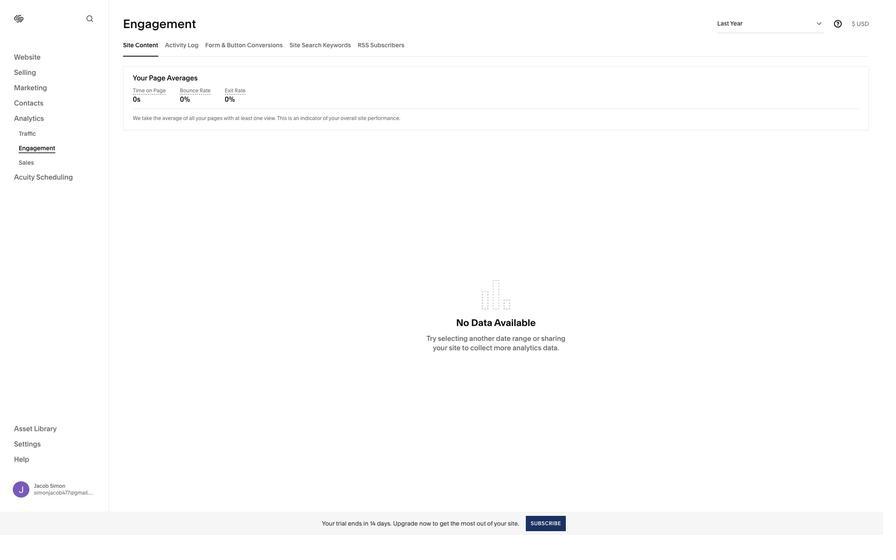 Task type: locate. For each thing, give the bounding box(es) containing it.
now
[[420, 520, 432, 528]]

time
[[133, 87, 145, 94]]

selling link
[[14, 68, 95, 78]]

page inside time on page 0s
[[154, 87, 166, 94]]

to inside try selecting another date range or sharing your site to collect more analytics data.
[[463, 344, 469, 352]]

engagement up content
[[123, 16, 196, 31]]

library
[[34, 425, 57, 433]]

1 vertical spatial page
[[154, 87, 166, 94]]

data.
[[543, 344, 560, 352]]

0%
[[180, 95, 190, 104], [225, 95, 235, 104]]

$
[[853, 20, 856, 27]]

asset
[[14, 425, 32, 433]]

keywords
[[323, 41, 351, 49]]

1 horizontal spatial site
[[449, 344, 461, 352]]

engagement down the traffic
[[19, 144, 55, 152]]

rate right bounce
[[200, 87, 211, 94]]

engagement link
[[19, 141, 99, 156]]

average
[[162, 115, 182, 121]]

site down selecting
[[449, 344, 461, 352]]

more
[[494, 344, 511, 352]]

0% for exit rate 0%
[[225, 95, 235, 104]]

data
[[472, 317, 493, 329]]

the
[[153, 115, 161, 121], [451, 520, 460, 528]]

site search keywords button
[[290, 33, 351, 57]]

at
[[235, 115, 240, 121]]

rss subscribers
[[358, 41, 405, 49]]

search
[[302, 41, 322, 49]]

this
[[277, 115, 287, 121]]

asset library
[[14, 425, 57, 433]]

1 horizontal spatial the
[[451, 520, 460, 528]]

on
[[146, 87, 152, 94]]

we
[[133, 115, 141, 121]]

1 horizontal spatial engagement
[[123, 16, 196, 31]]

scheduling
[[36, 173, 73, 182]]

your
[[133, 74, 148, 82], [322, 520, 335, 528]]

sales link
[[19, 156, 99, 170]]

analytics link
[[14, 114, 95, 124]]

website
[[14, 53, 41, 61]]

1 horizontal spatial 0%
[[225, 95, 235, 104]]

0 vertical spatial site
[[358, 115, 367, 121]]

to
[[463, 344, 469, 352], [433, 520, 439, 528]]

rate inside exit rate 0%
[[235, 87, 246, 94]]

of right out
[[488, 520, 493, 528]]

2 horizontal spatial of
[[488, 520, 493, 528]]

0% down exit
[[225, 95, 235, 104]]

site left content
[[123, 41, 134, 49]]

tab list containing site content
[[123, 33, 870, 57]]

1 vertical spatial engagement
[[19, 144, 55, 152]]

site for site search keywords
[[290, 41, 301, 49]]

1 0% from the left
[[180, 95, 190, 104]]

form
[[205, 41, 220, 49]]

activity log button
[[165, 33, 199, 57]]

0 horizontal spatial of
[[183, 115, 188, 121]]

trial
[[336, 520, 347, 528]]

contacts link
[[14, 98, 95, 109]]

your left overall
[[329, 115, 340, 121]]

0 vertical spatial page
[[149, 74, 166, 82]]

last year button
[[718, 14, 824, 33]]

1 horizontal spatial site
[[290, 41, 301, 49]]

simonjacob477@gmail.com
[[34, 490, 100, 496]]

simon
[[50, 483, 65, 490]]

0% inside exit rate 0%
[[225, 95, 235, 104]]

your left trial
[[322, 520, 335, 528]]

the right get
[[451, 520, 460, 528]]

your down try
[[433, 344, 448, 352]]

0 vertical spatial the
[[153, 115, 161, 121]]

indicator
[[301, 115, 322, 121]]

most
[[461, 520, 476, 528]]

engagement
[[123, 16, 196, 31], [19, 144, 55, 152]]

usd
[[857, 20, 870, 27]]

acuity scheduling link
[[14, 173, 95, 183]]

page up on
[[149, 74, 166, 82]]

available
[[495, 317, 536, 329]]

site content
[[123, 41, 158, 49]]

2 0% from the left
[[225, 95, 235, 104]]

or
[[533, 334, 540, 343]]

activity
[[165, 41, 186, 49]]

tab list
[[123, 33, 870, 57]]

site search keywords
[[290, 41, 351, 49]]

0 horizontal spatial your
[[133, 74, 148, 82]]

rate inside bounce rate 0%
[[200, 87, 211, 94]]

1 vertical spatial your
[[322, 520, 335, 528]]

your left site.
[[494, 520, 507, 528]]

days.
[[377, 520, 392, 528]]

site for site content
[[123, 41, 134, 49]]

1 horizontal spatial your
[[322, 520, 335, 528]]

averages
[[167, 74, 198, 82]]

1 site from the left
[[123, 41, 134, 49]]

upgrade
[[393, 520, 418, 528]]

0% inside bounce rate 0%
[[180, 95, 190, 104]]

rate right exit
[[235, 87, 246, 94]]

an
[[293, 115, 299, 121]]

year
[[731, 20, 743, 27]]

of left all
[[183, 115, 188, 121]]

traffic
[[19, 130, 36, 138]]

0 horizontal spatial 0%
[[180, 95, 190, 104]]

to left get
[[433, 520, 439, 528]]

jacob
[[34, 483, 49, 490]]

button
[[227, 41, 246, 49]]

range
[[513, 334, 532, 343]]

1 horizontal spatial to
[[463, 344, 469, 352]]

1 horizontal spatial rate
[[235, 87, 246, 94]]

sharing
[[542, 334, 566, 343]]

to down selecting
[[463, 344, 469, 352]]

rate
[[200, 87, 211, 94], [235, 87, 246, 94]]

page right on
[[154, 87, 166, 94]]

2 site from the left
[[290, 41, 301, 49]]

your
[[196, 115, 206, 121], [329, 115, 340, 121], [433, 344, 448, 352], [494, 520, 507, 528]]

1 rate from the left
[[200, 87, 211, 94]]

asset library link
[[14, 424, 95, 434]]

1 vertical spatial to
[[433, 520, 439, 528]]

0% down bounce
[[180, 95, 190, 104]]

site
[[123, 41, 134, 49], [290, 41, 301, 49]]

2 rate from the left
[[235, 87, 246, 94]]

site right overall
[[358, 115, 367, 121]]

0 horizontal spatial site
[[123, 41, 134, 49]]

page
[[149, 74, 166, 82], [154, 87, 166, 94]]

0 horizontal spatial site
[[358, 115, 367, 121]]

selecting
[[438, 334, 468, 343]]

0 vertical spatial to
[[463, 344, 469, 352]]

1 vertical spatial site
[[449, 344, 461, 352]]

of right indicator
[[323, 115, 328, 121]]

rate for bounce rate 0%
[[200, 87, 211, 94]]

0 horizontal spatial rate
[[200, 87, 211, 94]]

your up time
[[133, 74, 148, 82]]

exit
[[225, 87, 234, 94]]

of
[[183, 115, 188, 121], [323, 115, 328, 121], [488, 520, 493, 528]]

0 horizontal spatial to
[[433, 520, 439, 528]]

your for your page averages
[[133, 74, 148, 82]]

site left search
[[290, 41, 301, 49]]

activity log
[[165, 41, 199, 49]]

subscribe button
[[526, 516, 566, 532]]

the right the take
[[153, 115, 161, 121]]

1 vertical spatial the
[[451, 520, 460, 528]]

contacts
[[14, 99, 43, 107]]

0 vertical spatial your
[[133, 74, 148, 82]]

site
[[358, 115, 367, 121], [449, 344, 461, 352]]



Task type: vqa. For each thing, say whether or not it's contained in the screenshot.
left Preferences
no



Task type: describe. For each thing, give the bounding box(es) containing it.
$ usd
[[853, 20, 870, 27]]

1 horizontal spatial of
[[323, 115, 328, 121]]

help link
[[14, 455, 29, 464]]

take
[[142, 115, 152, 121]]

site.
[[508, 520, 520, 528]]

performance.
[[368, 115, 401, 121]]

overall
[[341, 115, 357, 121]]

content
[[135, 41, 158, 49]]

acuity scheduling
[[14, 173, 73, 182]]

all
[[189, 115, 195, 121]]

last
[[718, 20, 730, 27]]

rate for exit rate 0%
[[235, 87, 246, 94]]

with
[[224, 115, 234, 121]]

your page averages
[[133, 74, 198, 82]]

get
[[440, 520, 449, 528]]

site inside try selecting another date range or sharing your site to collect more analytics data.
[[449, 344, 461, 352]]

analytics
[[513, 344, 542, 352]]

0% for bounce rate 0%
[[180, 95, 190, 104]]

last year
[[718, 20, 743, 27]]

&
[[222, 41, 226, 49]]

view.
[[264, 115, 276, 121]]

marketing link
[[14, 83, 95, 93]]

rss
[[358, 41, 369, 49]]

ends
[[348, 520, 362, 528]]

0 horizontal spatial the
[[153, 115, 161, 121]]

website link
[[14, 52, 95, 63]]

your inside try selecting another date range or sharing your site to collect more analytics data.
[[433, 344, 448, 352]]

0 horizontal spatial engagement
[[19, 144, 55, 152]]

settings link
[[14, 440, 95, 450]]

rss subscribers button
[[358, 33, 405, 57]]

settings
[[14, 440, 41, 449]]

least
[[241, 115, 253, 121]]

traffic link
[[19, 127, 99, 141]]

no
[[457, 317, 470, 329]]

time on page 0s
[[133, 87, 166, 104]]

another
[[470, 334, 495, 343]]

analytics
[[14, 114, 44, 123]]

help
[[14, 455, 29, 464]]

bounce
[[180, 87, 199, 94]]

form & button conversions
[[205, 41, 283, 49]]

collect
[[471, 344, 493, 352]]

14
[[370, 520, 376, 528]]

pages
[[208, 115, 223, 121]]

try
[[427, 334, 437, 343]]

acuity
[[14, 173, 35, 182]]

your trial ends in 14 days. upgrade now to get the most out of your site.
[[322, 520, 520, 528]]

out
[[477, 520, 486, 528]]

bounce rate 0%
[[180, 87, 211, 104]]

one
[[254, 115, 263, 121]]

jacob simon simonjacob477@gmail.com
[[34, 483, 100, 496]]

0s
[[133, 95, 141, 104]]

marketing
[[14, 84, 47, 92]]

subscribe
[[531, 521, 562, 527]]

conversions
[[247, 41, 283, 49]]

in
[[364, 520, 369, 528]]

log
[[188, 41, 199, 49]]

form & button conversions button
[[205, 33, 283, 57]]

0 vertical spatial engagement
[[123, 16, 196, 31]]

is
[[288, 115, 292, 121]]

your for your trial ends in 14 days. upgrade now to get the most out of your site.
[[322, 520, 335, 528]]

try selecting another date range or sharing your site to collect more analytics data.
[[427, 334, 566, 352]]

we take the average of all your pages with at least one view. this is an indicator of your overall site performance.
[[133, 115, 401, 121]]

exit rate 0%
[[225, 87, 246, 104]]

sales
[[19, 159, 34, 167]]

your right all
[[196, 115, 206, 121]]

date
[[496, 334, 511, 343]]

selling
[[14, 68, 36, 77]]

no data available
[[457, 317, 536, 329]]



